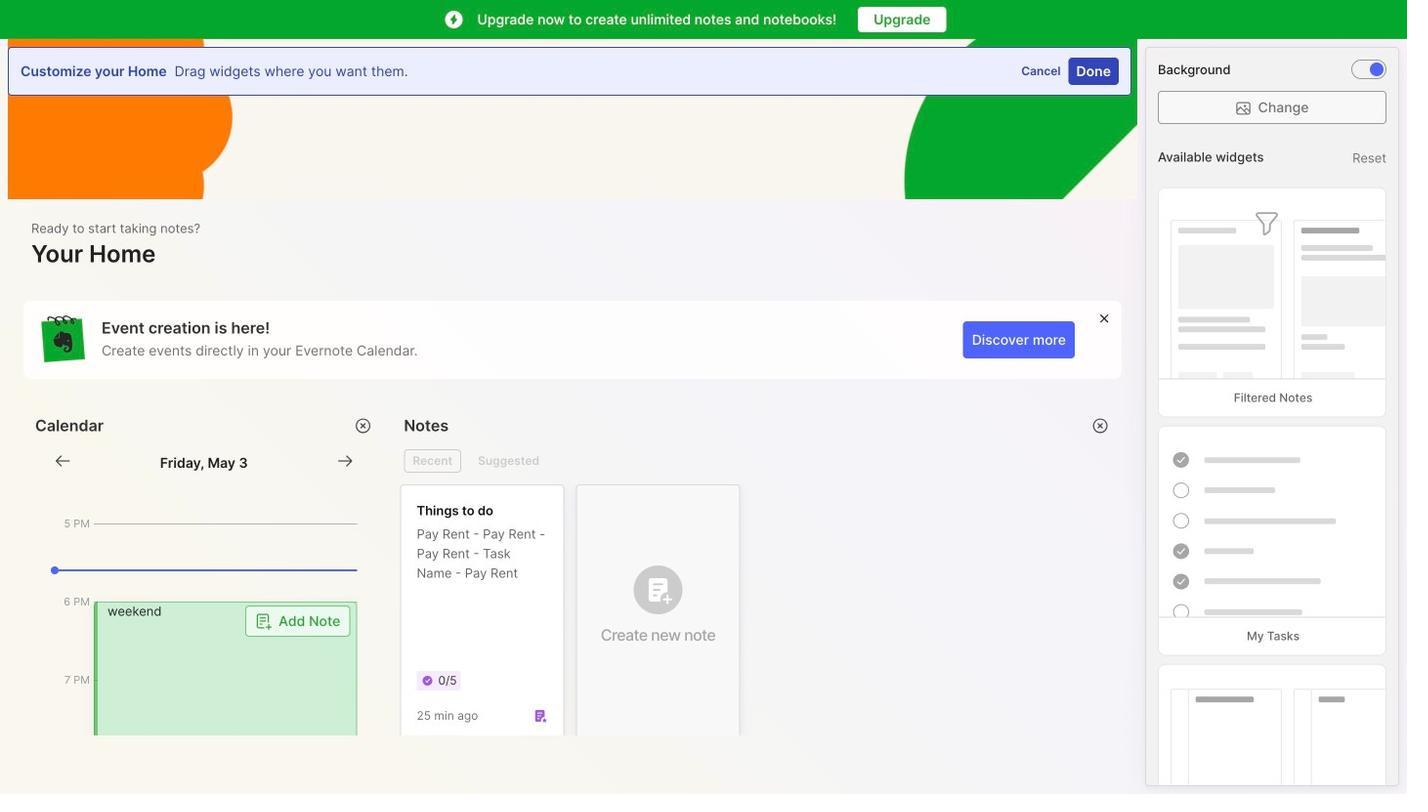 Task type: vqa. For each thing, say whether or not it's contained in the screenshot.
default header'
no



Task type: describe. For each thing, give the bounding box(es) containing it.
background image
[[1371, 63, 1384, 76]]



